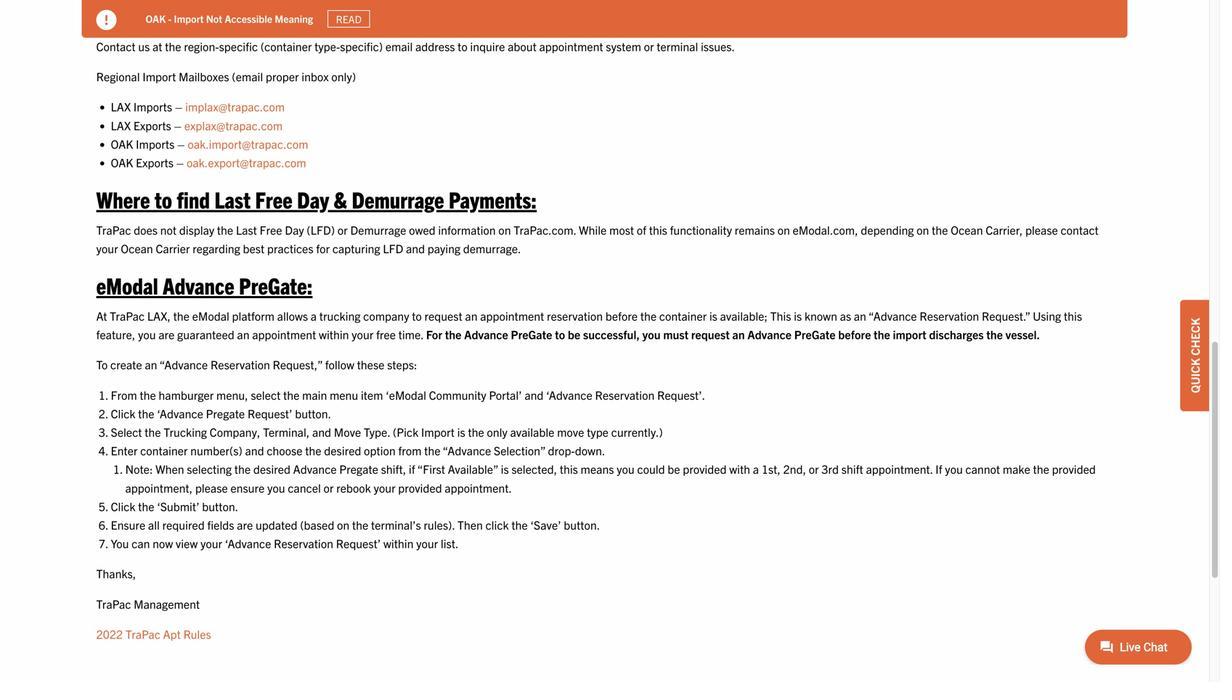 Task type: locate. For each thing, give the bounding box(es) containing it.
1 vertical spatial last
[[236, 223, 257, 237]]

1 horizontal spatial ocean
[[951, 223, 983, 237]]

reservation up currently.)
[[595, 388, 655, 402]]

appointment. left "if"
[[866, 462, 933, 477]]

us
[[138, 39, 150, 53]]

emodal
[[96, 271, 158, 299], [192, 309, 229, 323]]

1 horizontal spatial are
[[237, 518, 253, 532]]

appointment down allows
[[252, 327, 316, 342]]

1 vertical spatial are
[[237, 518, 253, 532]]

button. up fields
[[202, 499, 238, 514]]

item
[[361, 388, 383, 402]]

last right the find
[[215, 185, 251, 213]]

1 vertical spatial button.
[[202, 499, 238, 514]]

to up time.
[[412, 309, 422, 323]]

oak.import@trapac.com
[[188, 136, 308, 151]]

while
[[579, 223, 607, 237]]

provided right make
[[1052, 462, 1096, 477]]

who to contact:
[[96, 1, 230, 29]]

please down selecting
[[195, 481, 228, 495]]

'advance up trucking
[[157, 406, 203, 421]]

appointment left reservation
[[480, 309, 544, 323]]

0 horizontal spatial this
[[560, 462, 578, 477]]

2 vertical spatial import
[[421, 425, 455, 440]]

0 horizontal spatial 'advance
[[157, 406, 203, 421]]

0 horizontal spatial be
[[568, 327, 581, 342]]

are right fields
[[237, 518, 253, 532]]

to left inquire
[[458, 39, 468, 53]]

0 vertical spatial appointment
[[539, 39, 603, 53]]

read
[[336, 12, 362, 25]]

0 horizontal spatial button.
[[202, 499, 238, 514]]

container up must
[[659, 309, 707, 323]]

'advance up move
[[546, 388, 593, 402]]

explax@trapac.com
[[184, 118, 283, 132]]

last inside "trapac does not display the last free day (lfd) or demurrage owed information on trapac.com. while most of this functionality remains on emodal.com, depending on the ocean carrier, please contact your ocean carrier regarding best practices for capturing lfd and paying demurrage."
[[236, 223, 257, 237]]

your down where
[[96, 241, 118, 256]]

0 vertical spatial 'advance
[[546, 388, 593, 402]]

1 vertical spatial please
[[195, 481, 228, 495]]

click down from
[[111, 406, 135, 421]]

you down lax,
[[138, 327, 156, 342]]

'emodal
[[386, 388, 426, 402]]

on right the remains
[[778, 223, 790, 237]]

apt
[[163, 627, 181, 642]]

click up ensure
[[111, 499, 135, 514]]

–
[[175, 99, 183, 114], [174, 118, 182, 132], [177, 136, 185, 151], [176, 155, 184, 170]]

"advance up import
[[869, 309, 917, 323]]

last up best on the left
[[236, 223, 257, 237]]

1 vertical spatial be
[[668, 462, 680, 477]]

type-
[[315, 39, 340, 53]]

1 horizontal spatial this
[[649, 223, 668, 237]]

1 vertical spatial appointment.
[[445, 481, 512, 495]]

reservation up menu,
[[211, 358, 270, 372]]

is left only
[[457, 425, 465, 440]]

or left 3rd
[[809, 462, 819, 477]]

from
[[111, 388, 137, 402]]

0 vertical spatial request
[[425, 309, 463, 323]]

0 vertical spatial click
[[111, 406, 135, 421]]

"advance inside the at trapac lax, the emodal platform allows a trucking company to request an appointment reservation before the container is available; this is known as an "advance reservation request." using this feature, you are guaranteed an appointment within your free time.
[[869, 309, 917, 323]]

only
[[487, 425, 508, 440]]

rules).
[[424, 518, 455, 532]]

be right could
[[668, 462, 680, 477]]

your down fields
[[200, 537, 222, 551]]

free down oak.export@trapac.com
[[255, 185, 293, 213]]

within down trucking
[[319, 327, 349, 342]]

pregate down reservation
[[511, 327, 552, 342]]

main content
[[82, 0, 1128, 656]]

required
[[162, 518, 205, 532]]

1 horizontal spatial please
[[1026, 223, 1058, 237]]

guaranteed
[[177, 327, 234, 342]]

1 vertical spatial this
[[1064, 309, 1082, 323]]

1 lax from the top
[[111, 99, 131, 114]]

a left 1st,
[[753, 462, 759, 477]]

0 vertical spatial "advance
[[869, 309, 917, 323]]

specific)
[[340, 39, 383, 53]]

select
[[251, 388, 281, 402]]

'advance down fields
[[225, 537, 271, 551]]

2 horizontal spatial this
[[1064, 309, 1082, 323]]

0 vertical spatial this
[[649, 223, 668, 237]]

a right allows
[[311, 309, 317, 323]]

0 vertical spatial container
[[659, 309, 707, 323]]

0 vertical spatial emodal
[[96, 271, 158, 299]]

and inside "trapac does not display the last free day (lfd) or demurrage owed information on trapac.com. while most of this functionality remains on emodal.com, depending on the ocean carrier, please contact your ocean carrier regarding best practices for capturing lfd and paying demurrage."
[[406, 241, 425, 256]]

1 horizontal spatial request
[[691, 327, 730, 342]]

implax@trapac.com
[[185, 99, 285, 114]]

provided left with
[[683, 462, 727, 477]]

1 vertical spatial demurrage
[[350, 223, 406, 237]]

does
[[134, 223, 158, 237]]

and right portal'
[[525, 388, 544, 402]]

trapac left does
[[96, 223, 131, 237]]

list.
[[441, 537, 459, 551]]

before up successful,
[[606, 309, 638, 323]]

issues.
[[701, 39, 735, 53]]

1 vertical spatial container
[[140, 444, 188, 458]]

button. right 'save'
[[564, 518, 600, 532]]

number(s)
[[190, 444, 242, 458]]

solid image
[[96, 10, 117, 30]]

import right -
[[174, 12, 204, 25]]

1 vertical spatial imports
[[136, 136, 175, 151]]

time.
[[399, 327, 424, 342]]

imports down regional
[[134, 99, 172, 114]]

this inside from the hamburger menu, select the main menu item 'emodal community portal' and 'advance reservation request'. click the 'advance pregate request' button. select the trucking company, terminal, and move type. (pick import is the only available move type currently.) enter container number(s) and choose the desired option from the "advance selection" drop-down. note: when selecting the desired advance pregate shift, if "first available" is selected, this means you could be provided with a 1st, 2nd, or 3rd shift appointment. if you cannot make the provided appointment, please ensure you cancel or rebook your provided appointment. click the 'submit' button. ensure all required fields are updated (based on the terminal's rules). then click the 'save' button. you can now view your 'advance reservation request' within your list.
[[560, 462, 578, 477]]

ensure
[[111, 518, 145, 532]]

0 horizontal spatial before
[[606, 309, 638, 323]]

0 vertical spatial imports
[[134, 99, 172, 114]]

request up "for"
[[425, 309, 463, 323]]

1 vertical spatial request
[[691, 327, 730, 342]]

1 vertical spatial exports
[[136, 155, 174, 170]]

imports up where
[[136, 136, 175, 151]]

contact
[[1061, 223, 1099, 237]]

a inside the at trapac lax, the emodal platform allows a trucking company to request an appointment reservation before the container is available; this is known as an "advance reservation request." using this feature, you are guaranteed an appointment within your free time.
[[311, 309, 317, 323]]

free up best on the left
[[260, 223, 282, 237]]

be down reservation
[[568, 327, 581, 342]]

appointment,
[[125, 481, 193, 495]]

owed
[[409, 223, 436, 237]]

functionality
[[670, 223, 732, 237]]

0 horizontal spatial container
[[140, 444, 188, 458]]

0 vertical spatial exports
[[134, 118, 171, 132]]

1 horizontal spatial desired
[[324, 444, 361, 458]]

emodal up the guaranteed
[[192, 309, 229, 323]]

your
[[96, 241, 118, 256], [352, 327, 374, 342], [374, 481, 396, 495], [200, 537, 222, 551], [416, 537, 438, 551]]

1 horizontal spatial request'
[[336, 537, 381, 551]]

request
[[425, 309, 463, 323], [691, 327, 730, 342]]

2nd,
[[783, 462, 806, 477]]

0 vertical spatial desired
[[324, 444, 361, 458]]

is
[[710, 309, 718, 323], [794, 309, 802, 323], [457, 425, 465, 440], [501, 462, 509, 477]]

1 horizontal spatial button.
[[295, 406, 331, 421]]

or right cancel
[[324, 481, 334, 495]]

1 vertical spatial ocean
[[121, 241, 153, 256]]

reservation up the discharges
[[920, 309, 979, 323]]

"advance up the hamburger at the left of the page
[[159, 358, 208, 372]]

0 vertical spatial button.
[[295, 406, 331, 421]]

hamburger
[[159, 388, 214, 402]]

your down shift,
[[374, 481, 396, 495]]

be
[[568, 327, 581, 342], [668, 462, 680, 477]]

type.
[[364, 425, 390, 440]]

"advance up available"
[[443, 444, 491, 458]]

please right carrier,
[[1026, 223, 1058, 237]]

you left cancel
[[267, 481, 285, 495]]

0 horizontal spatial appointment.
[[445, 481, 512, 495]]

2 vertical spatial button.
[[564, 518, 600, 532]]

terminal
[[657, 39, 698, 53]]

import inside from the hamburger menu, select the main menu item 'emodal community portal' and 'advance reservation request'. click the 'advance pregate request' button. select the trucking company, terminal, and move type. (pick import is the only available move type currently.) enter container number(s) and choose the desired option from the "advance selection" drop-down. note: when selecting the desired advance pregate shift, if "first available" is selected, this means you could be provided with a 1st, 2nd, or 3rd shift appointment. if you cannot make the provided appointment, please ensure you cancel or rebook your provided appointment. click the 'submit' button. ensure all required fields are updated (based on the terminal's rules). then click the 'save' button. you can now view your 'advance reservation request' within your list.
[[421, 425, 455, 440]]

0 horizontal spatial desired
[[253, 462, 291, 477]]

when
[[156, 462, 184, 477]]

and down owed
[[406, 241, 425, 256]]

demurrage
[[352, 185, 444, 213], [350, 223, 406, 237]]

0 horizontal spatial please
[[195, 481, 228, 495]]

this right of
[[649, 223, 668, 237]]

import right (pick
[[421, 425, 455, 440]]

button.
[[295, 406, 331, 421], [202, 499, 238, 514], [564, 518, 600, 532]]

and
[[406, 241, 425, 256], [525, 388, 544, 402], [312, 425, 331, 440], [245, 444, 264, 458]]

please inside "trapac does not display the last free day (lfd) or demurrage owed information on trapac.com. while most of this functionality remains on emodal.com, depending on the ocean carrier, please contact your ocean carrier regarding best practices for capturing lfd and paying demurrage."
[[1026, 223, 1058, 237]]

day left '&'
[[297, 185, 329, 213]]

an down available;
[[733, 327, 745, 342]]

1 horizontal spatial within
[[384, 537, 414, 551]]

reservation inside the at trapac lax, the emodal platform allows a trucking company to request an appointment reservation before the container is available; this is known as an "advance reservation request." using this feature, you are guaranteed an appointment within your free time.
[[920, 309, 979, 323]]

this right using
[[1064, 309, 1082, 323]]

oak - import not accessible meaning
[[146, 12, 313, 25]]

view
[[176, 537, 198, 551]]

reservation
[[547, 309, 603, 323]]

an down demurrage.
[[465, 309, 478, 323]]

on right the depending
[[917, 223, 929, 237]]

where
[[96, 185, 150, 213]]

explax@trapac.com link
[[184, 118, 283, 132]]

advance down regarding
[[163, 271, 234, 299]]

on right (based at the left bottom
[[337, 518, 350, 532]]

to left the find
[[155, 185, 172, 213]]

1 vertical spatial request'
[[336, 537, 381, 551]]

0 vertical spatial please
[[1026, 223, 1058, 237]]

make
[[1003, 462, 1031, 477]]

be inside from the hamburger menu, select the main menu item 'emodal community portal' and 'advance reservation request'. click the 'advance pregate request' button. select the trucking company, terminal, and move type. (pick import is the only available move type currently.) enter container number(s) and choose the desired option from the "advance selection" drop-down. note: when selecting the desired advance pregate shift, if "first available" is selected, this means you could be provided with a 1st, 2nd, or 3rd shift appointment. if you cannot make the provided appointment, please ensure you cancel or rebook your provided appointment. click the 'submit' button. ensure all required fields are updated (based on the terminal's rules). then click the 'save' button. you can now view your 'advance reservation request' within your list.
[[668, 462, 680, 477]]

means
[[581, 462, 614, 477]]

0 vertical spatial request'
[[248, 406, 292, 421]]

0 vertical spatial lax
[[111, 99, 131, 114]]

before inside the at trapac lax, the emodal platform allows a trucking company to request an appointment reservation before the container is available; this is known as an "advance reservation request." using this feature, you are guaranteed an appointment within your free time.
[[606, 309, 638, 323]]

1 horizontal spatial 'advance
[[225, 537, 271, 551]]

appointment.
[[866, 462, 933, 477], [445, 481, 512, 495]]

at
[[153, 39, 162, 53]]

container up when
[[140, 444, 188, 458]]

all
[[148, 518, 160, 532]]

2 vertical spatial this
[[560, 462, 578, 477]]

read link
[[328, 10, 370, 28]]

1 vertical spatial import
[[143, 69, 176, 84]]

1 vertical spatial click
[[111, 499, 135, 514]]

please inside from the hamburger menu, select the main menu item 'emodal community portal' and 'advance reservation request'. click the 'advance pregate request' button. select the trucking company, terminal, and move type. (pick import is the only available move type currently.) enter container number(s) and choose the desired option from the "advance selection" drop-down. note: when selecting the desired advance pregate shift, if "first available" is selected, this means you could be provided with a 1st, 2nd, or 3rd shift appointment. if you cannot make the provided appointment, please ensure you cancel or rebook your provided appointment. click the 'submit' button. ensure all required fields are updated (based on the terminal's rules). then click the 'save' button. you can now view your 'advance reservation request' within your list.
[[195, 481, 228, 495]]

where to find last free day & demurrage payments:
[[96, 185, 537, 213]]

1 vertical spatial within
[[384, 537, 414, 551]]

pregate:
[[239, 271, 313, 299]]

2 horizontal spatial button.
[[564, 518, 600, 532]]

2 vertical spatial appointment
[[252, 327, 316, 342]]

1 vertical spatial a
[[753, 462, 759, 477]]

0 vertical spatial a
[[311, 309, 317, 323]]

advance right "for"
[[464, 327, 508, 342]]

demurrage up owed
[[352, 185, 444, 213]]

a inside from the hamburger menu, select the main menu item 'emodal community portal' and 'advance reservation request'. click the 'advance pregate request' button. select the trucking company, terminal, and move type. (pick import is the only available move type currently.) enter container number(s) and choose the desired option from the "advance selection" drop-down. note: when selecting the desired advance pregate shift, if "first available" is selected, this means you could be provided with a 1st, 2nd, or 3rd shift appointment. if you cannot make the provided appointment, please ensure you cancel or rebook your provided appointment. click the 'submit' button. ensure all required fields are updated (based on the terminal's rules). then click the 'save' button. you can now view your 'advance reservation request' within your list.
[[753, 462, 759, 477]]

2 vertical spatial "advance
[[443, 444, 491, 458]]

provided down if
[[398, 481, 442, 495]]

day
[[297, 185, 329, 213], [285, 223, 304, 237]]

advance down this
[[748, 327, 792, 342]]

0 vertical spatial are
[[159, 327, 175, 342]]

desired down choose
[[253, 462, 291, 477]]

trapac inside the at trapac lax, the emodal platform allows a trucking company to request an appointment reservation before the container is available; this is known as an "advance reservation request." using this feature, you are guaranteed an appointment within your free time.
[[110, 309, 145, 323]]

1 horizontal spatial be
[[668, 462, 680, 477]]

on
[[499, 223, 511, 237], [778, 223, 790, 237], [917, 223, 929, 237], [337, 518, 350, 532]]

1 horizontal spatial "advance
[[443, 444, 491, 458]]

1 vertical spatial free
[[260, 223, 282, 237]]

1 horizontal spatial before
[[839, 327, 871, 342]]

2 click from the top
[[111, 499, 135, 514]]

0 vertical spatial day
[[297, 185, 329, 213]]

pregate up "rebook"
[[339, 462, 378, 477]]

your left the free
[[352, 327, 374, 342]]

trapac up "feature,"
[[110, 309, 145, 323]]

this down drop-
[[560, 462, 578, 477]]

0 vertical spatial oak
[[146, 12, 166, 25]]

menu
[[330, 388, 358, 402]]

advance up cancel
[[293, 462, 337, 477]]

at
[[96, 309, 107, 323]]

last
[[215, 185, 251, 213], [236, 223, 257, 237]]

community
[[429, 388, 487, 402]]

1 horizontal spatial emodal
[[192, 309, 229, 323]]

0 vertical spatial within
[[319, 327, 349, 342]]

appointment. down available"
[[445, 481, 512, 495]]

appointment right about
[[539, 39, 603, 53]]

appointment
[[539, 39, 603, 53], [480, 309, 544, 323], [252, 327, 316, 342]]

cannot
[[966, 462, 1000, 477]]

ocean down does
[[121, 241, 153, 256]]

request' down select
[[248, 406, 292, 421]]

1 vertical spatial appointment
[[480, 309, 544, 323]]

you left could
[[617, 462, 635, 477]]

exports down regional
[[134, 118, 171, 132]]

1 vertical spatial pregate
[[339, 462, 378, 477]]

portal'
[[489, 388, 522, 402]]

your inside the at trapac lax, the emodal platform allows a trucking company to request an appointment reservation before the container is available; this is known as an "advance reservation request." using this feature, you are guaranteed an appointment within your free time.
[[352, 327, 374, 342]]

accessible
[[225, 12, 272, 25]]

1 vertical spatial day
[[285, 223, 304, 237]]

quick check
[[1188, 318, 1202, 394]]

1 vertical spatial before
[[839, 327, 871, 342]]

this inside "trapac does not display the last free day (lfd) or demurrage owed information on trapac.com. while most of this functionality remains on emodal.com, depending on the ocean carrier, please contact your ocean carrier regarding best practices for capturing lfd and paying demurrage."
[[649, 223, 668, 237]]

1 horizontal spatial pregate
[[794, 327, 836, 342]]

"advance inside from the hamburger menu, select the main menu item 'emodal community portal' and 'advance reservation request'. click the 'advance pregate request' button. select the trucking company, terminal, and move type. (pick import is the only available move type currently.) enter container number(s) and choose the desired option from the "advance selection" drop-down. note: when selecting the desired advance pregate shift, if "first available" is selected, this means you could be provided with a 1st, 2nd, or 3rd shift appointment. if you cannot make the provided appointment, please ensure you cancel or rebook your provided appointment. click the 'submit' button. ensure all required fields are updated (based on the terminal's rules). then click the 'save' button. you can now view your 'advance reservation request' within your list.
[[443, 444, 491, 458]]

0 horizontal spatial request'
[[248, 406, 292, 421]]

select
[[111, 425, 142, 440]]

1 horizontal spatial a
[[753, 462, 759, 477]]

system
[[606, 39, 641, 53]]

1 vertical spatial emodal
[[192, 309, 229, 323]]

1 horizontal spatial pregate
[[339, 462, 378, 477]]

are
[[159, 327, 175, 342], [237, 518, 253, 532]]

0 horizontal spatial within
[[319, 327, 349, 342]]

2 vertical spatial oak
[[111, 155, 133, 170]]

reservation down (based at the left bottom
[[274, 537, 333, 551]]

within down terminal's
[[384, 537, 414, 551]]

pregate down known
[[794, 327, 836, 342]]

button. down main at the bottom of the page
[[295, 406, 331, 421]]

is down "selection""
[[501, 462, 509, 477]]

free
[[376, 327, 396, 342]]

inquire
[[470, 39, 505, 53]]

regional
[[96, 69, 140, 84]]

pregate down menu,
[[206, 406, 245, 421]]

emodal inside the at trapac lax, the emodal platform allows a trucking company to request an appointment reservation before the container is available; this is known as an "advance reservation request." using this feature, you are guaranteed an appointment within your free time.
[[192, 309, 229, 323]]

within inside the at trapac lax, the emodal platform allows a trucking company to request an appointment reservation before the container is available; this is known as an "advance reservation request." using this feature, you are guaranteed an appointment within your free time.
[[319, 327, 349, 342]]

drop-
[[548, 444, 575, 458]]

emodal up at
[[96, 271, 158, 299]]

container inside the at trapac lax, the emodal platform allows a trucking company to request an appointment reservation before the container is available; this is known as an "advance reservation request." using this feature, you are guaranteed an appointment within your free time.
[[659, 309, 707, 323]]

1 vertical spatial lax
[[111, 118, 131, 132]]

paying
[[428, 241, 461, 256]]

2 horizontal spatial "advance
[[869, 309, 917, 323]]

address
[[416, 39, 455, 53]]

0 vertical spatial be
[[568, 327, 581, 342]]

0 horizontal spatial are
[[159, 327, 175, 342]]

advance inside from the hamburger menu, select the main menu item 'emodal community portal' and 'advance reservation request'. click the 'advance pregate request' button. select the trucking company, terminal, and move type. (pick import is the only available move type currently.) enter container number(s) and choose the desired option from the "advance selection" drop-down. note: when selecting the desired advance pregate shift, if "first available" is selected, this means you could be provided with a 1st, 2nd, or 3rd shift appointment. if you cannot make the provided appointment, please ensure you cancel or rebook your provided appointment. click the 'submit' button. ensure all required fields are updated (based on the terminal's rules). then click the 'save' button. you can now view your 'advance reservation request' within your list.
[[293, 462, 337, 477]]

before down 'as'
[[839, 327, 871, 342]]

1 horizontal spatial container
[[659, 309, 707, 323]]

0 vertical spatial before
[[606, 309, 638, 323]]

0 vertical spatial pregate
[[206, 406, 245, 421]]

0 horizontal spatial pregate
[[511, 327, 552, 342]]

are inside from the hamburger menu, select the main menu item 'emodal community portal' and 'advance reservation request'. click the 'advance pregate request' button. select the trucking company, terminal, and move type. (pick import is the only available move type currently.) enter container number(s) and choose the desired option from the "advance selection" drop-down. note: when selecting the desired advance pregate shift, if "first available" is selected, this means you could be provided with a 1st, 2nd, or 3rd shift appointment. if you cannot make the provided appointment, please ensure you cancel or rebook your provided appointment. click the 'submit' button. ensure all required fields are updated (based on the terminal's rules). then click the 'save' button. you can now view your 'advance reservation request' within your list.
[[237, 518, 253, 532]]



Task type: describe. For each thing, give the bounding box(es) containing it.
(based
[[300, 518, 334, 532]]

trapac inside "trapac does not display the last free day (lfd) or demurrage owed information on trapac.com. while most of this functionality remains on emodal.com, depending on the ocean carrier, please contact your ocean carrier regarding best practices for capturing lfd and paying demurrage."
[[96, 223, 131, 237]]

these
[[357, 358, 385, 372]]

if
[[936, 462, 943, 477]]

click
[[486, 518, 509, 532]]

is right this
[[794, 309, 802, 323]]

region-
[[184, 39, 219, 53]]

contact:
[[160, 1, 230, 29]]

1 vertical spatial oak
[[111, 136, 133, 151]]

2 lax from the top
[[111, 118, 131, 132]]

email
[[386, 39, 413, 53]]

thanks,
[[96, 567, 136, 581]]

company
[[363, 309, 409, 323]]

within inside from the hamburger menu, select the main menu item 'emodal community portal' and 'advance reservation request'. click the 'advance pregate request' button. select the trucking company, terminal, and move type. (pick import is the only available move type currently.) enter container number(s) and choose the desired option from the "advance selection" drop-down. note: when selecting the desired advance pregate shift, if "first available" is selected, this means you could be provided with a 1st, 2nd, or 3rd shift appointment. if you cannot make the provided appointment, please ensure you cancel or rebook your provided appointment. click the 'submit' button. ensure all required fields are updated (based on the terminal's rules). then click the 'save' button. you can now view your 'advance reservation request' within your list.
[[384, 537, 414, 551]]

0 horizontal spatial ocean
[[121, 241, 153, 256]]

2 horizontal spatial 'advance
[[546, 388, 593, 402]]

type
[[587, 425, 609, 440]]

or right system
[[644, 39, 654, 53]]

your inside "trapac does not display the last free day (lfd) or demurrage owed information on trapac.com. while most of this functionality remains on emodal.com, depending on the ocean carrier, please contact your ocean carrier regarding best practices for capturing lfd and paying demurrage."
[[96, 241, 118, 256]]

request inside the at trapac lax, the emodal platform allows a trucking company to request an appointment reservation before the container is available; this is known as an "advance reservation request." using this feature, you are guaranteed an appointment within your free time.
[[425, 309, 463, 323]]

oak.import@trapac.com link
[[188, 136, 311, 151]]

known
[[805, 309, 838, 323]]

platform
[[232, 309, 275, 323]]

0 vertical spatial last
[[215, 185, 251, 213]]

as
[[840, 309, 851, 323]]

request'.
[[657, 388, 705, 402]]

for
[[426, 327, 442, 342]]

of
[[637, 223, 647, 237]]

best
[[243, 241, 265, 256]]

rebook
[[336, 481, 371, 495]]

request."
[[982, 309, 1030, 323]]

trapac down thanks,
[[96, 597, 131, 612]]

from the hamburger menu, select the main menu item 'emodal community portal' and 'advance reservation request'. click the 'advance pregate request' button. select the trucking company, terminal, and move type. (pick import is the only available move type currently.) enter container number(s) and choose the desired option from the "advance selection" drop-down. note: when selecting the desired advance pregate shift, if "first available" is selected, this means you could be provided with a 1st, 2nd, or 3rd shift appointment. if you cannot make the provided appointment, please ensure you cancel or rebook your provided appointment. click the 'submit' button. ensure all required fields are updated (based on the terminal's rules). then click the 'save' button. you can now view your 'advance reservation request' within your list.
[[111, 388, 1096, 551]]

you right "if"
[[945, 462, 963, 477]]

0 vertical spatial free
[[255, 185, 293, 213]]

you inside the at trapac lax, the emodal platform allows a trucking company to request an appointment reservation before the container is available; this is known as an "advance reservation request." using this feature, you are guaranteed an appointment within your free time.
[[138, 327, 156, 342]]

available;
[[720, 309, 768, 323]]

2 pregate from the left
[[794, 327, 836, 342]]

quick check link
[[1181, 300, 1210, 412]]

to inside the at trapac lax, the emodal platform allows a trucking company to request an appointment reservation before the container is available; this is known as an "advance reservation request." using this feature, you are guaranteed an appointment within your free time.
[[412, 309, 422, 323]]

option
[[364, 444, 396, 458]]

if
[[409, 462, 415, 477]]

at trapac lax, the emodal platform allows a trucking company to request an appointment reservation before the container is available; this is known as an "advance reservation request." using this feature, you are guaranteed an appointment within your free time.
[[96, 309, 1082, 342]]

demurrage.
[[463, 241, 521, 256]]

to left -
[[138, 1, 156, 29]]

'save'
[[531, 518, 561, 532]]

selected,
[[512, 462, 557, 477]]

fields
[[207, 518, 234, 532]]

trucking
[[164, 425, 207, 440]]

day inside "trapac does not display the last free day (lfd) or demurrage owed information on trapac.com. while most of this functionality remains on emodal.com, depending on the ocean carrier, please contact your ocean carrier regarding best practices for capturing lfd and paying demurrage."
[[285, 223, 304, 237]]

request,"
[[273, 358, 323, 372]]

demurrage inside "trapac does not display the last free day (lfd) or demurrage owed information on trapac.com. while most of this functionality remains on emodal.com, depending on the ocean carrier, please contact your ocean carrier regarding best practices for capturing lfd and paying demurrage."
[[350, 223, 406, 237]]

trapac left the apt
[[126, 627, 160, 642]]

2022
[[96, 627, 123, 642]]

main content containing who to contact:
[[82, 0, 1128, 656]]

0 horizontal spatial provided
[[398, 481, 442, 495]]

regarding
[[193, 241, 240, 256]]

0 horizontal spatial pregate
[[206, 406, 245, 421]]

0 vertical spatial import
[[174, 12, 204, 25]]

are inside the at trapac lax, the emodal platform allows a trucking company to request an appointment reservation before the container is available; this is known as an "advance reservation request." using this feature, you are guaranteed an appointment within your free time.
[[159, 327, 175, 342]]

mailboxes
[[179, 69, 229, 84]]

contact us at the region-specific (container type-specific) email address to inquire about appointment system or terminal issues.
[[96, 39, 735, 53]]

(container
[[261, 39, 312, 53]]

most
[[610, 223, 634, 237]]

selection"
[[494, 444, 545, 458]]

1 click from the top
[[111, 406, 135, 421]]

updated
[[256, 518, 298, 532]]

and down company,
[[245, 444, 264, 458]]

implax@trapac.com link
[[185, 99, 286, 114]]

shift
[[842, 462, 864, 477]]

is up for the advance pregate to be successful, you must request an advance pregate before the import discharges the vessel.
[[710, 309, 718, 323]]

and left the move
[[312, 425, 331, 440]]

you left must
[[643, 327, 661, 342]]

menu,
[[216, 388, 248, 402]]

1 horizontal spatial appointment.
[[866, 462, 933, 477]]

this
[[771, 309, 791, 323]]

lax,
[[147, 309, 171, 323]]

follow
[[325, 358, 354, 372]]

(email
[[232, 69, 263, 84]]

(pick
[[393, 425, 419, 440]]

'submit'
[[157, 499, 199, 514]]

for
[[316, 241, 330, 256]]

feature,
[[96, 327, 135, 342]]

allows
[[277, 309, 308, 323]]

carrier
[[156, 241, 190, 256]]

2 horizontal spatial provided
[[1052, 462, 1096, 477]]

with
[[730, 462, 750, 477]]

now
[[153, 537, 173, 551]]

enter
[[111, 444, 138, 458]]

0 horizontal spatial "advance
[[159, 358, 208, 372]]

choose
[[267, 444, 303, 458]]

0 horizontal spatial emodal
[[96, 271, 158, 299]]

trapac.com.
[[514, 223, 576, 237]]

payments:
[[449, 185, 537, 213]]

0 vertical spatial demurrage
[[352, 185, 444, 213]]

an down platform
[[237, 327, 250, 342]]

your down rules). at the bottom of page
[[416, 537, 438, 551]]

using
[[1033, 309, 1062, 323]]

carrier,
[[986, 223, 1023, 237]]

ensure
[[231, 481, 265, 495]]

on up demurrage.
[[499, 223, 511, 237]]

move
[[334, 425, 361, 440]]

1 horizontal spatial provided
[[683, 462, 727, 477]]

an right 'as'
[[854, 309, 867, 323]]

(lfd)
[[307, 223, 335, 237]]

to down reservation
[[555, 327, 565, 342]]

1 pregate from the left
[[511, 327, 552, 342]]

oak.export@trapac.com link
[[187, 155, 306, 170]]

-
[[168, 12, 172, 25]]

about
[[508, 39, 537, 53]]

must
[[663, 327, 689, 342]]

currently.)
[[611, 425, 663, 440]]

successful,
[[583, 327, 640, 342]]

proper
[[266, 69, 299, 84]]

an right "create"
[[145, 358, 157, 372]]

1st,
[[762, 462, 781, 477]]

&
[[334, 185, 347, 213]]

you
[[111, 537, 129, 551]]

free inside "trapac does not display the last free day (lfd) or demurrage owed information on trapac.com. while most of this functionality remains on emodal.com, depending on the ocean carrier, please contact your ocean carrier regarding best practices for capturing lfd and paying demurrage."
[[260, 223, 282, 237]]

this inside the at trapac lax, the emodal platform allows a trucking company to request an appointment reservation before the container is available; this is known as an "advance reservation request." using this feature, you are guaranteed an appointment within your free time.
[[1064, 309, 1082, 323]]

on inside from the hamburger menu, select the main menu item 'emodal community portal' and 'advance reservation request'. click the 'advance pregate request' button. select the trucking company, terminal, and move type. (pick import is the only available move type currently.) enter container number(s) and choose the desired option from the "advance selection" drop-down. note: when selecting the desired advance pregate shift, if "first available" is selected, this means you could be provided with a 1st, 2nd, or 3rd shift appointment. if you cannot make the provided appointment, please ensure you cancel or rebook your provided appointment. click the 'submit' button. ensure all required fields are updated (based on the terminal's rules). then click the 'save' button. you can now view your 'advance reservation request' within your list.
[[337, 518, 350, 532]]

trucking
[[319, 309, 361, 323]]

remains
[[735, 223, 775, 237]]

shift,
[[381, 462, 406, 477]]

meaning
[[275, 12, 313, 25]]

or inside "trapac does not display the last free day (lfd) or demurrage owed information on trapac.com. while most of this functionality remains on emodal.com, depending on the ocean carrier, please contact your ocean carrier regarding best practices for capturing lfd and paying demurrage."
[[338, 223, 348, 237]]

0 vertical spatial ocean
[[951, 223, 983, 237]]

container inside from the hamburger menu, select the main menu item 'emodal community portal' and 'advance reservation request'. click the 'advance pregate request' button. select the trucking company, terminal, and move type. (pick import is the only available move type currently.) enter container number(s) and choose the desired option from the "advance selection" drop-down. note: when selecting the desired advance pregate shift, if "first available" is selected, this means you could be provided with a 1st, 2nd, or 3rd shift appointment. if you cannot make the provided appointment, please ensure you cancel or rebook your provided appointment. click the 'submit' button. ensure all required fields are updated (based on the terminal's rules). then click the 'save' button. you can now view your 'advance reservation request' within your list.
[[140, 444, 188, 458]]



Task type: vqa. For each thing, say whether or not it's contained in the screenshot.
Trucking Companies
no



